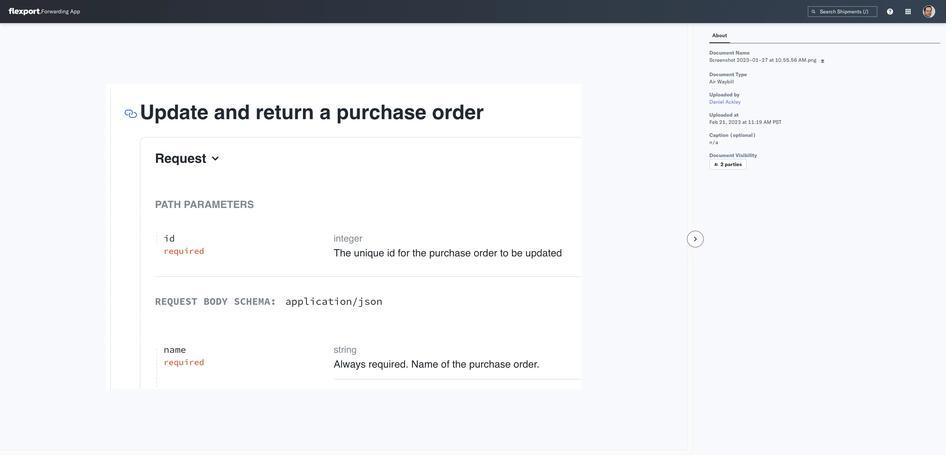Task type: locate. For each thing, give the bounding box(es) containing it.
0 vertical spatial uploaded
[[710, 91, 733, 98]]

name
[[736, 50, 750, 56]]

document for document type air waybill
[[710, 71, 735, 78]]

1 document from the top
[[710, 50, 735, 56]]

0 horizontal spatial at
[[734, 112, 739, 118]]

0 vertical spatial document
[[710, 50, 735, 56]]

uploaded up 21,
[[710, 112, 733, 118]]

2 horizontal spatial at
[[770, 57, 774, 63]]

uploaded up daniel
[[710, 91, 733, 98]]

1 horizontal spatial at
[[743, 119, 747, 125]]

uploaded by daniel ackley
[[710, 91, 741, 105]]

2 document from the top
[[710, 71, 735, 78]]

10.55.56
[[776, 57, 798, 63]]

document name
[[710, 50, 750, 56]]

1 vertical spatial document
[[710, 71, 735, 78]]

2
[[721, 161, 724, 168]]

uploaded
[[710, 91, 733, 98], [710, 112, 733, 118]]

air
[[710, 78, 716, 85]]

uploaded inside uploaded at feb 21, 2023 at 11:19 am pst
[[710, 112, 733, 118]]

document up 2
[[710, 152, 735, 159]]

1 uploaded from the top
[[710, 91, 733, 98]]

document inside document type air waybill
[[710, 71, 735, 78]]

2 parties button
[[710, 159, 747, 170]]

at right the 2023
[[743, 119, 747, 125]]

2 parties
[[721, 161, 742, 168]]

2 vertical spatial document
[[710, 152, 735, 159]]

3 document from the top
[[710, 152, 735, 159]]

document
[[710, 50, 735, 56], [710, 71, 735, 78], [710, 152, 735, 159]]

document up "screenshot"
[[710, 50, 735, 56]]

by
[[734, 91, 740, 98]]

uploaded inside uploaded by daniel ackley
[[710, 91, 733, 98]]

document for document visibility
[[710, 152, 735, 159]]

at up the 2023
[[734, 112, 739, 118]]

1 vertical spatial at
[[734, 112, 739, 118]]

1 vertical spatial uploaded
[[710, 112, 733, 118]]

caption
[[710, 132, 729, 138]]

21,
[[720, 119, 728, 125]]

n/a
[[710, 139, 719, 146]]

document visibility
[[710, 152, 758, 159]]

type
[[736, 71, 748, 78]]

screenshot 2023-01-27 at 10.55.56 am.png
[[710, 57, 817, 63]]

document up waybill
[[710, 71, 735, 78]]

at
[[770, 57, 774, 63], [734, 112, 739, 118], [743, 119, 747, 125]]

ackley
[[726, 99, 741, 105]]

about
[[713, 32, 728, 39]]

27
[[762, 57, 769, 63]]

0 vertical spatial at
[[770, 57, 774, 63]]

at right 27
[[770, 57, 774, 63]]

2 uploaded from the top
[[710, 112, 733, 118]]



Task type: describe. For each thing, give the bounding box(es) containing it.
am.png
[[799, 57, 817, 63]]

Search Shipments (/) text field
[[808, 6, 878, 17]]

(optional)
[[730, 132, 756, 138]]

caption (optional) n/a
[[710, 132, 756, 146]]

air waybill image
[[106, 84, 582, 389]]

2 vertical spatial at
[[743, 119, 747, 125]]

forwarding app
[[41, 8, 80, 15]]

about button
[[710, 29, 730, 43]]

uploaded for daniel
[[710, 91, 733, 98]]

flexport. image
[[9, 8, 41, 15]]

daniel
[[710, 99, 725, 105]]

app
[[70, 8, 80, 15]]

2023
[[729, 119, 741, 125]]

forwarding
[[41, 8, 69, 15]]

waybill
[[718, 78, 735, 85]]

01-
[[753, 57, 762, 63]]

document for document name
[[710, 50, 735, 56]]

screenshot
[[710, 57, 736, 63]]

feb
[[710, 119, 718, 125]]

uploaded at feb 21, 2023 at 11:19 am pst
[[710, 112, 782, 125]]

pst
[[773, 119, 782, 125]]

parties
[[725, 161, 742, 168]]

forwarding app link
[[9, 8, 80, 15]]

11:19
[[749, 119, 763, 125]]

visibility
[[736, 152, 758, 159]]

uploaded for feb
[[710, 112, 733, 118]]

document type air waybill
[[710, 71, 748, 85]]

2023-
[[737, 57, 753, 63]]

am
[[764, 119, 772, 125]]



Task type: vqa. For each thing, say whether or not it's contained in the screenshot.
waybill
yes



